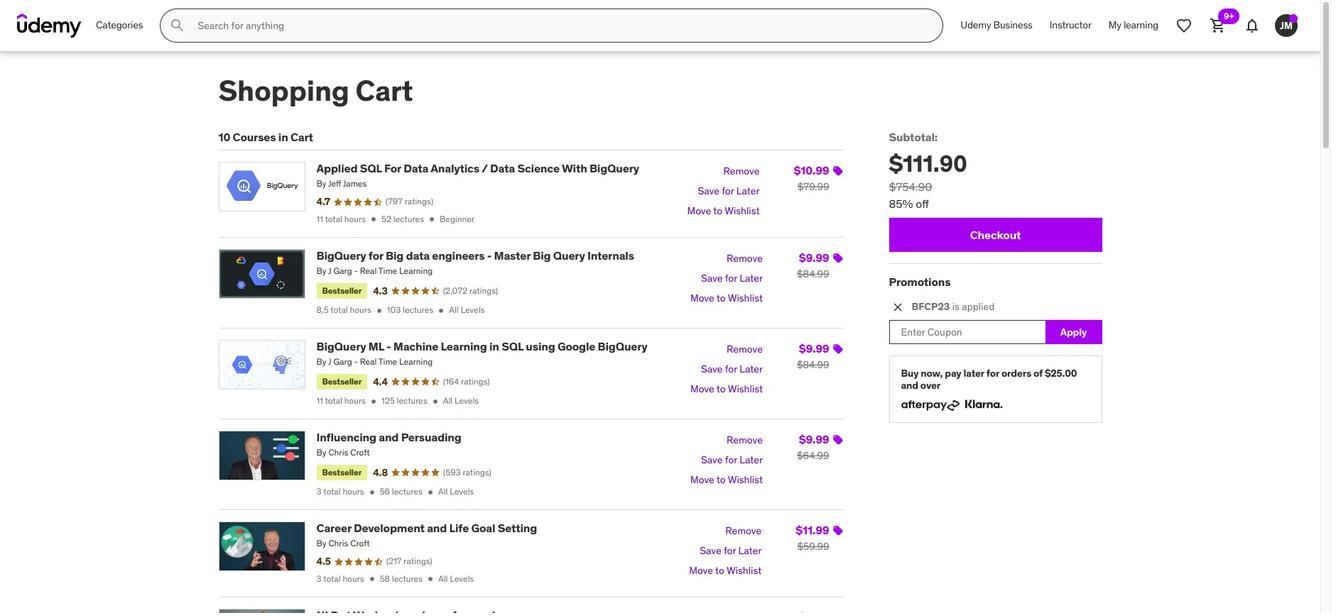 Task type: locate. For each thing, give the bounding box(es) containing it.
1 horizontal spatial and
[[427, 522, 447, 536]]

and inside buy now, pay later for orders of $25.00 and over
[[901, 380, 919, 392]]

/
[[482, 161, 488, 176]]

(217 ratings)
[[386, 557, 432, 567]]

4 coupon icon image from the top
[[832, 435, 844, 446]]

data right /
[[490, 161, 515, 176]]

1 vertical spatial sql
[[502, 340, 524, 354]]

1 garg from the top
[[334, 266, 352, 276]]

time up 4.3
[[379, 266, 397, 276]]

total right 8.5
[[331, 305, 348, 316]]

all levels down 2,072 ratings element
[[449, 305, 485, 316]]

$9.99 inside $9.99 $64.99
[[799, 433, 830, 447]]

1 horizontal spatial sql
[[502, 340, 524, 354]]

2 3 from the top
[[317, 574, 322, 585]]

wishlist for bigquery for big data engineers - master big query internals
[[728, 292, 763, 305]]

to
[[714, 205, 723, 218], [717, 292, 726, 305], [717, 383, 726, 396], [717, 474, 726, 487], [716, 565, 725, 578]]

11 total hours up influencing
[[317, 396, 366, 407]]

0 vertical spatial time
[[379, 266, 397, 276]]

total for influencing and persuading
[[323, 487, 341, 498]]

1 3 from the top
[[317, 487, 322, 498]]

0 horizontal spatial data
[[404, 161, 429, 176]]

learning down machine
[[399, 357, 433, 367]]

all right "58 lectures"
[[438, 574, 448, 585]]

klarna image
[[965, 398, 1003, 412]]

and left life
[[427, 522, 447, 536]]

j down 8.5
[[328, 357, 332, 367]]

xxsmall image
[[369, 215, 379, 225], [427, 215, 437, 225], [374, 306, 384, 316], [436, 306, 446, 316], [369, 397, 379, 407], [367, 488, 377, 498], [426, 488, 436, 498], [367, 575, 377, 585]]

remove save for later move to wishlist for bigquery for big data engineers - master big query internals
[[691, 252, 763, 305]]

j inside bigquery for big data engineers - master big query internals by j garg - real time learning
[[328, 266, 332, 276]]

remove for influencing and persuading
[[727, 434, 763, 447]]

data
[[404, 161, 429, 176], [490, 161, 515, 176]]

wishlist
[[725, 205, 760, 218], [728, 292, 763, 305], [728, 383, 763, 396], [728, 474, 763, 487], [727, 565, 762, 578]]

bigquery right google
[[598, 340, 648, 354]]

$11.99 $59.99
[[796, 524, 830, 554]]

jeff
[[328, 179, 341, 189]]

lectures right 125
[[397, 396, 428, 407]]

0 vertical spatial croft
[[350, 448, 370, 459]]

croft down influencing
[[350, 448, 370, 459]]

move for bigquery ml - machine learning in sql using google bigquery
[[691, 383, 715, 396]]

- up 8.5 total hours at the left of the page
[[354, 266, 358, 276]]

2 coupon icon image from the top
[[832, 253, 844, 264]]

1 11 from the top
[[317, 214, 323, 225]]

save
[[698, 185, 720, 198], [701, 272, 723, 285], [701, 363, 723, 376], [701, 454, 723, 467], [700, 545, 722, 558]]

bigquery
[[590, 161, 639, 176], [317, 249, 366, 263], [317, 340, 366, 354], [598, 340, 648, 354]]

levels down 164 ratings element
[[455, 396, 479, 407]]

wishlist image
[[1176, 17, 1193, 34]]

all down (593
[[438, 487, 448, 498]]

1 vertical spatial 11
[[317, 396, 323, 407]]

5 by from the top
[[317, 539, 326, 550]]

for inside bigquery for big data engineers - master big query internals by j garg - real time learning
[[369, 249, 384, 263]]

chris inside career development and life goal setting by chris croft
[[329, 539, 348, 550]]

xxsmall image down 217 ratings element
[[426, 575, 436, 585]]

11 down 4.7
[[317, 214, 323, 225]]

$64.99
[[797, 450, 830, 463]]

1 time from the top
[[379, 266, 397, 276]]

2 $9.99 $84.99 from the top
[[797, 342, 830, 372]]

2 11 total hours from the top
[[317, 396, 366, 407]]

sql left using
[[502, 340, 524, 354]]

103 lectures
[[387, 305, 434, 316]]

3 total hours down the 4.5
[[317, 574, 364, 585]]

$9.99 $84.99 for internals
[[797, 251, 830, 280]]

1 horizontal spatial big
[[533, 249, 551, 263]]

103
[[387, 305, 401, 316]]

0 vertical spatial garg
[[334, 266, 352, 276]]

2 by from the top
[[317, 266, 326, 276]]

2 real from the top
[[360, 357, 377, 367]]

chris down career
[[329, 539, 348, 550]]

garg inside bigquery ml - machine learning in sql using google bigquery by j garg - real time learning
[[334, 357, 352, 367]]

- right ml on the left bottom of page
[[387, 340, 391, 354]]

ratings) inside 164 ratings element
[[461, 376, 490, 387]]

hours left the 52
[[344, 214, 366, 225]]

0 vertical spatial learning
[[399, 266, 433, 276]]

1 vertical spatial cart
[[291, 130, 313, 144]]

shopping
[[218, 73, 349, 109]]

2 j from the top
[[328, 357, 332, 367]]

0 horizontal spatial big
[[386, 249, 404, 263]]

1 vertical spatial $9.99 $84.99
[[797, 342, 830, 372]]

ratings) right (593
[[463, 467, 492, 478]]

remove save for later move to wishlist for influencing and persuading
[[691, 434, 763, 487]]

1 $84.99 from the top
[[797, 268, 830, 280]]

0 vertical spatial xxsmall image
[[430, 397, 440, 407]]

0 vertical spatial 3 total hours
[[317, 487, 364, 498]]

real inside bigquery ml - machine learning in sql using google bigquery by j garg - real time learning
[[360, 357, 377, 367]]

remove button for influencing and persuading
[[727, 431, 763, 451]]

2 vertical spatial $9.99
[[799, 433, 830, 447]]

levels for in
[[455, 396, 479, 407]]

buy
[[901, 368, 919, 380]]

9+
[[1224, 11, 1235, 21]]

4 by from the top
[[317, 448, 326, 459]]

xxsmall image for 58 lectures
[[426, 575, 436, 585]]

3 for 56 lectures
[[317, 487, 322, 498]]

2 garg from the top
[[334, 357, 352, 367]]

11
[[317, 214, 323, 225], [317, 396, 323, 407]]

1 coupon icon image from the top
[[832, 166, 844, 177]]

11 total hours
[[317, 214, 366, 225], [317, 396, 366, 407]]

and up 4.8
[[379, 431, 399, 445]]

ratings) right (164
[[461, 376, 490, 387]]

save for later button for bigquery for big data engineers - master big query internals
[[701, 269, 763, 289]]

(164
[[443, 376, 459, 387]]

data right for
[[404, 161, 429, 176]]

11 total hours down 4.7
[[317, 214, 366, 225]]

1 by from the top
[[317, 179, 326, 189]]

real up 4.3
[[360, 266, 377, 276]]

and left over
[[901, 380, 919, 392]]

0 vertical spatial $9.99
[[799, 251, 830, 265]]

learning
[[399, 266, 433, 276], [441, 340, 487, 354], [399, 357, 433, 367]]

hours left 103
[[350, 305, 371, 316]]

croft inside career development and life goal setting by chris croft
[[350, 539, 370, 550]]

(797 ratings)
[[386, 196, 433, 207]]

xxsmall image left '56'
[[367, 488, 377, 498]]

my
[[1109, 19, 1122, 31]]

ratings) right the (217
[[404, 557, 432, 567]]

real down ml on the left bottom of page
[[360, 357, 377, 367]]

all for -
[[443, 396, 453, 407]]

0 vertical spatial and
[[901, 380, 919, 392]]

0 horizontal spatial and
[[379, 431, 399, 445]]

j for bigquery for big data engineers - master big query internals
[[328, 266, 332, 276]]

time for big
[[379, 266, 397, 276]]

garg down 8.5 total hours at the left of the page
[[334, 357, 352, 367]]

1 vertical spatial chris
[[329, 539, 348, 550]]

all levels down 164 ratings element
[[443, 396, 479, 407]]

for inside buy now, pay later for orders of $25.00 and over
[[987, 368, 1000, 380]]

science
[[518, 161, 560, 176]]

time down ml on the left bottom of page
[[379, 357, 397, 367]]

time inside bigquery ml - machine learning in sql using google bigquery by j garg - real time learning
[[379, 357, 397, 367]]

learning up (164 ratings) at the left of page
[[441, 340, 487, 354]]

56
[[380, 487, 390, 498]]

3 bestseller from the top
[[322, 468, 362, 478]]

1 croft from the top
[[350, 448, 370, 459]]

1 real from the top
[[360, 266, 377, 276]]

bestseller down influencing
[[322, 468, 362, 478]]

garg
[[334, 266, 352, 276], [334, 357, 352, 367]]

big left data
[[386, 249, 404, 263]]

(217
[[386, 557, 402, 567]]

1 vertical spatial croft
[[350, 539, 370, 550]]

chris
[[329, 448, 348, 459], [329, 539, 348, 550]]

garg inside bigquery for big data engineers - master big query internals by j garg - real time learning
[[334, 266, 352, 276]]

3 total hours
[[317, 487, 364, 498], [317, 574, 364, 585]]

164 ratings element
[[443, 376, 490, 388]]

bestseller left 4.4
[[322, 377, 362, 387]]

3 coupon icon image from the top
[[832, 344, 844, 355]]

move
[[688, 205, 711, 218], [691, 292, 715, 305], [691, 383, 715, 396], [691, 474, 715, 487], [689, 565, 713, 578]]

(593
[[443, 467, 461, 478]]

all levels for in
[[443, 396, 479, 407]]

1 horizontal spatial data
[[490, 161, 515, 176]]

learning down data
[[399, 266, 433, 276]]

-
[[487, 249, 492, 263], [354, 266, 358, 276], [387, 340, 391, 354], [354, 357, 358, 367]]

58 lectures
[[380, 574, 423, 585]]

is
[[953, 301, 960, 314]]

0 horizontal spatial in
[[278, 130, 288, 144]]

0 vertical spatial real
[[360, 266, 377, 276]]

move to wishlist button for influencing and persuading
[[691, 471, 763, 491]]

3 total hours up career
[[317, 487, 364, 498]]

remove save for later move to wishlist
[[688, 165, 760, 218], [691, 252, 763, 305], [691, 343, 763, 396], [691, 434, 763, 487], [689, 525, 762, 578]]

real inside bigquery for big data engineers - master big query internals by j garg - real time learning
[[360, 266, 377, 276]]

1 vertical spatial time
[[379, 357, 397, 367]]

xxsmall image left 'beginner'
[[427, 215, 437, 225]]

$9.99 $84.99
[[797, 251, 830, 280], [797, 342, 830, 372]]

1 j from the top
[[328, 266, 332, 276]]

xxsmall image left the 52
[[369, 215, 379, 225]]

coupon icon image for bigquery for big data engineers - master big query internals
[[832, 253, 844, 264]]

total up influencing
[[325, 396, 342, 407]]

0 vertical spatial 11 total hours
[[317, 214, 366, 225]]

125
[[382, 396, 395, 407]]

hours left '56'
[[343, 487, 364, 498]]

ratings) for -
[[461, 376, 490, 387]]

3 $9.99 from the top
[[799, 433, 830, 447]]

2 chris from the top
[[329, 539, 348, 550]]

1 vertical spatial and
[[379, 431, 399, 445]]

xxsmall image for 125 lectures
[[430, 397, 440, 407]]

lectures for big
[[403, 305, 434, 316]]

Search for anything text field
[[195, 14, 926, 38]]

1 vertical spatial real
[[360, 357, 377, 367]]

3 down the 4.5
[[317, 574, 322, 585]]

0 horizontal spatial sql
[[360, 161, 382, 176]]

(593 ratings)
[[443, 467, 492, 478]]

1 $9.99 $84.99 from the top
[[797, 251, 830, 280]]

chris down influencing
[[329, 448, 348, 459]]

3 by from the top
[[317, 357, 326, 367]]

using
[[526, 340, 555, 354]]

all levels
[[449, 305, 485, 316], [443, 396, 479, 407], [438, 487, 474, 498], [438, 574, 474, 585]]

3 total hours for 58 lectures
[[317, 574, 364, 585]]

1 vertical spatial 3
[[317, 574, 322, 585]]

2 bestseller from the top
[[322, 377, 362, 387]]

2 vertical spatial bestseller
[[322, 468, 362, 478]]

of
[[1034, 368, 1043, 380]]

2 3 total hours from the top
[[317, 574, 364, 585]]

all for big
[[449, 305, 459, 316]]

wishlist for influencing and persuading
[[728, 474, 763, 487]]

3
[[317, 487, 322, 498], [317, 574, 322, 585]]

xxsmall image left 58 in the bottom left of the page
[[367, 575, 377, 585]]

1 11 total hours from the top
[[317, 214, 366, 225]]

bestseller up 8.5 total hours at the left of the page
[[322, 285, 362, 296]]

by down 8.5
[[317, 357, 326, 367]]

chris inside influencing and persuading by chris croft
[[329, 448, 348, 459]]

all down (164
[[443, 396, 453, 407]]

big left query
[[533, 249, 551, 263]]

ratings) right (2,072
[[470, 285, 498, 296]]

by down influencing
[[317, 448, 326, 459]]

8.5
[[317, 305, 329, 316]]

lectures right 103
[[403, 305, 434, 316]]

0 vertical spatial sql
[[360, 161, 382, 176]]

217 ratings element
[[386, 557, 432, 568]]

move for influencing and persuading
[[691, 474, 715, 487]]

move for bigquery for big data engineers - master big query internals
[[691, 292, 715, 305]]

garg up 8.5 total hours at the left of the page
[[334, 266, 352, 276]]

j
[[328, 266, 332, 276], [328, 357, 332, 367]]

(797
[[386, 196, 403, 207]]

$59.99
[[798, 541, 830, 554]]

0 vertical spatial in
[[278, 130, 288, 144]]

small image
[[891, 301, 905, 315]]

bigquery right with
[[590, 161, 639, 176]]

ratings)
[[405, 196, 433, 207], [470, 285, 498, 296], [461, 376, 490, 387], [463, 467, 492, 478], [404, 557, 432, 567]]

1 horizontal spatial in
[[490, 340, 499, 354]]

1 vertical spatial xxsmall image
[[426, 575, 436, 585]]

by inside bigquery ml - machine learning in sql using google bigquery by j garg - real time learning
[[317, 357, 326, 367]]

to for influencing and persuading
[[717, 474, 726, 487]]

by left jeff at the top left of the page
[[317, 179, 326, 189]]

1 data from the left
[[404, 161, 429, 176]]

instructor
[[1050, 19, 1092, 31]]

by inside applied sql for data analytics / data science with bigquery by jeff james
[[317, 179, 326, 189]]

ratings) up 52 lectures
[[405, 196, 433, 207]]

0 vertical spatial bestseller
[[322, 285, 362, 296]]

for
[[722, 185, 734, 198], [369, 249, 384, 263], [725, 272, 737, 285], [725, 363, 737, 376], [987, 368, 1000, 380], [725, 454, 737, 467], [724, 545, 736, 558]]

categories
[[96, 19, 143, 31]]

1 vertical spatial $9.99
[[799, 342, 830, 356]]

1 vertical spatial $84.99
[[797, 359, 830, 372]]

levels down 593 ratings element
[[450, 487, 474, 498]]

xxsmall image right "125 lectures"
[[430, 397, 440, 407]]

in right the courses
[[278, 130, 288, 144]]

1 horizontal spatial cart
[[356, 73, 413, 109]]

2 $9.99 from the top
[[799, 342, 830, 356]]

lectures for persuading
[[392, 487, 423, 498]]

shopping cart
[[218, 73, 413, 109]]

save for later button
[[698, 182, 760, 202], [701, 269, 763, 289], [701, 360, 763, 380], [701, 451, 763, 471], [700, 542, 762, 562]]

levels down 2,072 ratings element
[[461, 305, 485, 316]]

xxsmall image down (2,072
[[436, 306, 446, 316]]

sql left for
[[360, 161, 382, 176]]

goal
[[471, 522, 495, 536]]

move to wishlist button
[[688, 202, 760, 222], [691, 289, 763, 309], [691, 380, 763, 400], [691, 471, 763, 491], [689, 562, 762, 582]]

$9.99 $84.99 for bigquery
[[797, 342, 830, 372]]

ratings) inside 2,072 ratings element
[[470, 285, 498, 296]]

0 vertical spatial $9.99 $84.99
[[797, 251, 830, 280]]

lectures for -
[[397, 396, 428, 407]]

query
[[553, 249, 585, 263]]

0 vertical spatial 3
[[317, 487, 322, 498]]

levels
[[461, 305, 485, 316], [455, 396, 479, 407], [450, 487, 474, 498], [450, 574, 474, 585]]

j inside bigquery ml - machine learning in sql using google bigquery by j garg - real time learning
[[328, 357, 332, 367]]

11 for 125 lectures
[[317, 396, 323, 407]]

garg for for
[[334, 266, 352, 276]]

total for bigquery for big data engineers - master big query internals
[[331, 305, 348, 316]]

by inside bigquery for big data engineers - master big query internals by j garg - real time learning
[[317, 266, 326, 276]]

lectures right '56'
[[392, 487, 423, 498]]

11 total hours for 125 lectures
[[317, 396, 366, 407]]

1 $9.99 from the top
[[799, 251, 830, 265]]

total up career
[[323, 487, 341, 498]]

lectures down 217 ratings element
[[392, 574, 423, 585]]

3 up career
[[317, 487, 322, 498]]

1 big from the left
[[386, 249, 404, 263]]

1 vertical spatial garg
[[334, 357, 352, 367]]

career
[[317, 522, 351, 536]]

croft
[[350, 448, 370, 459], [350, 539, 370, 550]]

11 up influencing
[[317, 396, 323, 407]]

0 vertical spatial j
[[328, 266, 332, 276]]

lectures
[[394, 214, 424, 225], [403, 305, 434, 316], [397, 396, 428, 407], [392, 487, 423, 498], [392, 574, 423, 585]]

2 croft from the top
[[350, 539, 370, 550]]

engineers
[[432, 249, 485, 263]]

4.4
[[373, 376, 388, 388]]

hours for ml
[[344, 396, 366, 407]]

2 vertical spatial learning
[[399, 357, 433, 367]]

j up 8.5
[[328, 266, 332, 276]]

all levels down (593
[[438, 487, 474, 498]]

bigquery up 8.5 total hours at the left of the page
[[317, 249, 366, 263]]

remove for bigquery for big data engineers - master big query internals
[[727, 252, 763, 265]]

- left master
[[487, 249, 492, 263]]

levels for croft
[[450, 487, 474, 498]]

by up 8.5
[[317, 266, 326, 276]]

0 vertical spatial chris
[[329, 448, 348, 459]]

1 chris from the top
[[329, 448, 348, 459]]

all down (2,072
[[449, 305, 459, 316]]

9+ link
[[1202, 9, 1240, 43]]

0 vertical spatial 11
[[317, 214, 323, 225]]

1 vertical spatial bestseller
[[322, 377, 362, 387]]

by up the 4.5
[[317, 539, 326, 550]]

1 vertical spatial 3 total hours
[[317, 574, 364, 585]]

influencing and persuading link
[[317, 431, 462, 445]]

$79.99
[[798, 181, 830, 193]]

croft inside influencing and persuading by chris croft
[[350, 448, 370, 459]]

2 $84.99 from the top
[[797, 359, 830, 372]]

hours left 125
[[344, 396, 366, 407]]

learning inside bigquery for big data engineers - master big query internals by j garg - real time learning
[[399, 266, 433, 276]]

coupon icon image
[[832, 166, 844, 177], [832, 253, 844, 264], [832, 344, 844, 355], [832, 435, 844, 446], [832, 526, 844, 537]]

1 vertical spatial j
[[328, 357, 332, 367]]

by for bigquery ml - machine learning in sql using google bigquery
[[317, 357, 326, 367]]

remove for bigquery ml - machine learning in sql using google bigquery
[[727, 343, 763, 356]]

2 horizontal spatial and
[[901, 380, 919, 392]]

time inside bigquery for big data engineers - master big query internals by j garg - real time learning
[[379, 266, 397, 276]]

udemy business
[[961, 19, 1033, 31]]

1 3 total hours from the top
[[317, 487, 364, 498]]

save for influencing and persuading
[[701, 454, 723, 467]]

$754.90
[[889, 180, 933, 194]]

1 vertical spatial in
[[490, 340, 499, 354]]

2 11 from the top
[[317, 396, 323, 407]]

xxsmall image
[[430, 397, 440, 407], [426, 575, 436, 585]]

2 time from the top
[[379, 357, 397, 367]]

you have alerts image
[[1290, 14, 1298, 23]]

croft down career
[[350, 539, 370, 550]]

remove button
[[724, 162, 760, 182], [727, 249, 763, 269], [727, 340, 763, 360], [727, 431, 763, 451], [726, 522, 762, 542]]

and inside influencing and persuading by chris croft
[[379, 431, 399, 445]]

1 bestseller from the top
[[322, 285, 362, 296]]

1 vertical spatial 11 total hours
[[317, 396, 366, 407]]

4.3
[[373, 285, 388, 297]]

56 lectures
[[380, 487, 423, 498]]

$25.00
[[1045, 368, 1077, 380]]

2 vertical spatial and
[[427, 522, 447, 536]]

ml
[[369, 340, 384, 354]]

0 vertical spatial $84.99
[[797, 268, 830, 280]]

in up (164 ratings) at the left of page
[[490, 340, 499, 354]]

ratings) inside 593 ratings element
[[463, 467, 492, 478]]



Task type: vqa. For each thing, say whether or not it's contained in the screenshot.


Task type: describe. For each thing, give the bounding box(es) containing it.
3 total hours for 56 lectures
[[317, 487, 364, 498]]

8.5 total hours
[[317, 305, 371, 316]]

now,
[[921, 368, 943, 380]]

xxsmall image left 125
[[369, 397, 379, 407]]

pay
[[945, 368, 962, 380]]

jm link
[[1270, 9, 1304, 43]]

master
[[494, 249, 531, 263]]

$10.99 $79.99
[[794, 164, 830, 193]]

udemy business link
[[952, 9, 1041, 43]]

bigquery for big data engineers - master big query internals by j garg - real time learning
[[317, 249, 634, 276]]

later
[[964, 368, 985, 380]]

learning
[[1124, 19, 1159, 31]]

2 big from the left
[[533, 249, 551, 263]]

my learning
[[1109, 19, 1159, 31]]

all for persuading
[[438, 487, 448, 498]]

ratings) inside 217 ratings element
[[404, 557, 432, 567]]

by inside influencing and persuading by chris croft
[[317, 448, 326, 459]]

4.8
[[373, 467, 388, 480]]

all levels for croft
[[438, 487, 474, 498]]

(2,072
[[443, 285, 467, 296]]

promotions
[[889, 275, 951, 289]]

to for bigquery ml - machine learning in sql using google bigquery
[[717, 383, 726, 396]]

by for bigquery for big data engineers - master big query internals
[[317, 266, 326, 276]]

google
[[558, 340, 596, 354]]

in inside bigquery ml - machine learning in sql using google bigquery by j garg - real time learning
[[490, 340, 499, 354]]

orders
[[1002, 368, 1032, 380]]

11 for 52 lectures
[[317, 214, 323, 225]]

beginner
[[440, 214, 475, 225]]

influencing
[[317, 431, 377, 445]]

apply
[[1061, 326, 1087, 339]]

bestseller for influencing and persuading
[[322, 468, 362, 478]]

xxsmall image left 103
[[374, 306, 384, 316]]

for
[[384, 161, 401, 176]]

later for bigquery ml - machine learning in sql using google bigquery
[[740, 363, 763, 376]]

4.7
[[317, 196, 330, 208]]

later for influencing and persuading
[[740, 454, 763, 467]]

- down 8.5 total hours at the left of the page
[[354, 357, 358, 367]]

all levels for -
[[449, 305, 485, 316]]

save for bigquery ml - machine learning in sql using google bigquery
[[701, 363, 723, 376]]

2 data from the left
[[490, 161, 515, 176]]

1 vertical spatial learning
[[441, 340, 487, 354]]

$9.99 for bigquery
[[799, 342, 830, 356]]

j for bigquery ml - machine learning in sql using google bigquery
[[328, 357, 332, 367]]

over
[[921, 380, 941, 392]]

total for bigquery ml - machine learning in sql using google bigquery
[[325, 396, 342, 407]]

$11.99
[[796, 524, 830, 538]]

udemy image
[[17, 14, 82, 38]]

internals
[[588, 249, 634, 263]]

remove save for later move to wishlist for bigquery ml - machine learning in sql using google bigquery
[[691, 343, 763, 396]]

move to wishlist button for bigquery for big data engineers - master big query internals
[[691, 289, 763, 309]]

bigquery inside applied sql for data analytics / data science with bigquery by jeff james
[[590, 161, 639, 176]]

ratings) inside 797 ratings element
[[405, 196, 433, 207]]

hours for for
[[350, 305, 371, 316]]

ratings) for persuading
[[463, 467, 492, 478]]

bigquery inside bigquery for big data engineers - master big query internals by j garg - real time learning
[[317, 249, 366, 263]]

off
[[916, 197, 929, 211]]

125 lectures
[[382, 396, 428, 407]]

bigquery for big data engineers - master big query internals link
[[317, 249, 634, 263]]

save for later button for bigquery ml - machine learning in sql using google bigquery
[[701, 360, 763, 380]]

categories button
[[87, 9, 152, 43]]

real for for
[[360, 266, 377, 276]]

hours for and
[[343, 487, 364, 498]]

2,072 ratings element
[[443, 285, 498, 297]]

bestseller for bigquery for big data engineers - master big query internals
[[322, 285, 362, 296]]

courses
[[233, 130, 276, 144]]

(2,072 ratings)
[[443, 285, 498, 296]]

bigquery ml - machine learning in sql using google bigquery by j garg - real time learning
[[317, 340, 648, 367]]

development
[[354, 522, 425, 536]]

11 total hours for 52 lectures
[[317, 214, 366, 225]]

learning for machine
[[399, 357, 433, 367]]

$84.99 for bigquery ml - machine learning in sql using google bigquery
[[797, 359, 830, 372]]

85%
[[889, 197, 913, 211]]

time for -
[[379, 357, 397, 367]]

bfcp23
[[912, 301, 950, 314]]

wishlist for bigquery ml - machine learning in sql using google bigquery
[[728, 383, 763, 396]]

coupon icon image for bigquery ml - machine learning in sql using google bigquery
[[832, 344, 844, 355]]

remove button for bigquery ml - machine learning in sql using google bigquery
[[727, 340, 763, 360]]

Enter Coupon text field
[[889, 321, 1046, 345]]

all levels down life
[[438, 574, 474, 585]]

10
[[218, 130, 230, 144]]

james
[[343, 179, 367, 189]]

lectures down 797 ratings element
[[394, 214, 424, 225]]

$9.99 for internals
[[799, 251, 830, 265]]

applied sql for data analytics / data science with bigquery by jeff james
[[317, 161, 639, 189]]

xxsmall image right 56 lectures
[[426, 488, 436, 498]]

udemy
[[961, 19, 991, 31]]

sql inside applied sql for data analytics / data science with bigquery by jeff james
[[360, 161, 382, 176]]

save for bigquery for big data engineers - master big query internals
[[701, 272, 723, 285]]

bigquery ml - machine learning in sql using google bigquery link
[[317, 340, 648, 354]]

4.5
[[317, 556, 331, 569]]

shopping cart with 10 items image
[[1210, 17, 1227, 34]]

learning for data
[[399, 266, 433, 276]]

afterpay image
[[901, 401, 960, 412]]

bigquery left ml on the left bottom of page
[[317, 340, 366, 354]]

submit search image
[[169, 17, 186, 34]]

hours left 58 in the bottom left of the page
[[343, 574, 364, 585]]

coupon icon image for influencing and persuading
[[832, 435, 844, 446]]

remove button for bigquery for big data engineers - master big query internals
[[727, 249, 763, 269]]

593 ratings element
[[443, 467, 492, 479]]

buy now, pay later for orders of $25.00 and over
[[901, 368, 1077, 392]]

later for bigquery for big data engineers - master big query internals
[[740, 272, 763, 285]]

$84.99 for bigquery for big data engineers - master big query internals
[[797, 268, 830, 280]]

sql inside bigquery ml - machine learning in sql using google bigquery by j garg - real time learning
[[502, 340, 524, 354]]

levels for -
[[461, 305, 485, 316]]

career development and life goal setting by chris croft
[[317, 522, 537, 550]]

0 horizontal spatial cart
[[291, 130, 313, 144]]

persuading
[[401, 431, 462, 445]]

797 ratings element
[[386, 196, 433, 208]]

bestseller for bigquery ml - machine learning in sql using google bigquery
[[322, 377, 362, 387]]

bfcp23 is applied
[[912, 301, 995, 314]]

life
[[449, 522, 469, 536]]

applied sql for data analytics / data science with bigquery link
[[317, 161, 639, 176]]

$10.99
[[794, 164, 830, 178]]

apply button
[[1046, 321, 1102, 345]]

subtotal: $111.90 $754.90 85% off
[[889, 130, 968, 211]]

garg for ml
[[334, 357, 352, 367]]

my learning link
[[1100, 9, 1167, 43]]

setting
[[498, 522, 537, 536]]

$111.90
[[889, 149, 968, 178]]

checkout button
[[889, 218, 1102, 252]]

total down 4.7
[[325, 214, 342, 225]]

(164 ratings)
[[443, 376, 490, 387]]

subtotal:
[[889, 130, 938, 144]]

0 vertical spatial cart
[[356, 73, 413, 109]]

52 lectures
[[382, 214, 424, 225]]

levels down life
[[450, 574, 474, 585]]

real for ml
[[360, 357, 377, 367]]

machine
[[394, 340, 439, 354]]

checkout
[[970, 228, 1021, 242]]

applied
[[317, 161, 358, 176]]

move to wishlist button for bigquery ml - machine learning in sql using google bigquery
[[691, 380, 763, 400]]

applied
[[962, 301, 995, 314]]

52
[[382, 214, 391, 225]]

10 courses in cart
[[218, 130, 313, 144]]

3 for 58 lectures
[[317, 574, 322, 585]]

total down the 4.5
[[323, 574, 341, 585]]

ratings) for big
[[470, 285, 498, 296]]

data
[[406, 249, 430, 263]]

influencing and persuading by chris croft
[[317, 431, 462, 459]]

notifications image
[[1244, 17, 1261, 34]]

by for applied sql for data analytics / data science with bigquery
[[317, 179, 326, 189]]

business
[[994, 19, 1033, 31]]

and inside career development and life goal setting by chris croft
[[427, 522, 447, 536]]

jm
[[1280, 19, 1293, 32]]

save for later button for influencing and persuading
[[701, 451, 763, 471]]

to for bigquery for big data engineers - master big query internals
[[717, 292, 726, 305]]

analytics
[[431, 161, 480, 176]]

by inside career development and life goal setting by chris croft
[[317, 539, 326, 550]]

$9.99 $64.99
[[797, 433, 830, 463]]

5 coupon icon image from the top
[[832, 526, 844, 537]]



